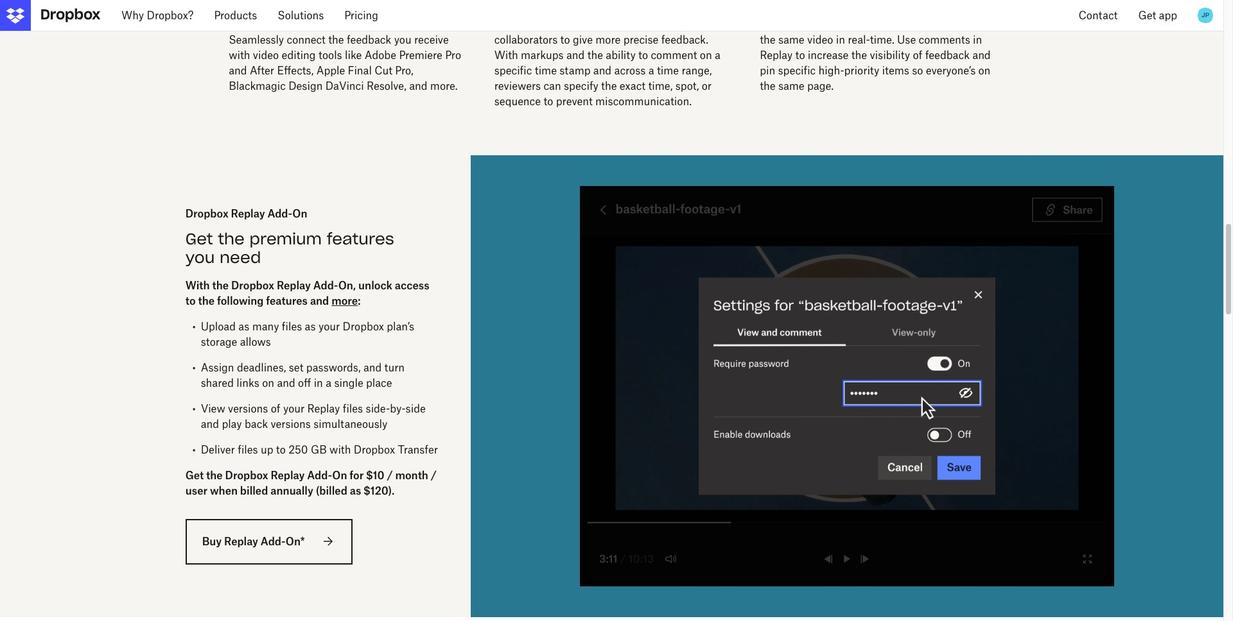Task type: vqa. For each thing, say whether or not it's contained in the screenshot.
'so'
yes



Task type: describe. For each thing, give the bounding box(es) containing it.
your inside view versions of your replay files side-by-side and play back versions simultaneously
[[283, 402, 305, 415]]

dropbox inside with the dropbox replay add-on, unlock access to the following features and
[[231, 279, 274, 292]]

on,
[[338, 279, 356, 292]]

so
[[912, 64, 923, 77]]

the down gather
[[760, 33, 776, 46]]

apple
[[316, 64, 345, 77]]

you inside get the premium features you need
[[185, 248, 215, 268]]

on inside reduce the back and forth with tools that allow collaborators to give more precise feedback. with markups and the ability to comment on a specific time stamp and across a time range, reviewers can specify the exact time, spot, or sequence to prevent miscommunication.
[[700, 49, 712, 62]]

buy replay add-on* link
[[185, 519, 353, 565]]

the inside keep your creative work organized in one place. seamlessly connect the feedback you receive with video editing tools like adobe premiere pro and after effects, apple final cut pro, blackmagic design davinci resolve, and more.
[[328, 33, 344, 46]]

access
[[395, 279, 429, 292]]

and down ability
[[593, 64, 611, 77]]

the down the real-
[[851, 49, 867, 62]]

tools inside reduce the back and forth with tools that allow collaborators to give more precise feedback. with markups and the ability to comment on a specific time stamp and across a time range, reviewers can specify the exact time, spot, or sequence to prevent miscommunication.
[[650, 18, 673, 31]]

dropbox?
[[147, 9, 194, 22]]

with the dropbox replay add-on, unlock access to the following features and
[[185, 279, 429, 307]]

up
[[261, 444, 273, 456]]

unlock
[[358, 279, 392, 292]]

with inside with the dropbox replay add-on, unlock access to the following features and
[[185, 279, 210, 292]]

cut
[[375, 64, 392, 77]]

shared
[[201, 377, 234, 390]]

give
[[573, 33, 593, 46]]

keep your creative work organized in one place. seamlessly connect the feedback you receive with video editing tools like adobe premiere pro and after effects, apple final cut pro, blackmagic design davinci resolve, and more.
[[229, 18, 461, 92]]

allows
[[240, 336, 271, 349]]

simultaneously
[[314, 418, 387, 431]]

set
[[289, 361, 303, 374]]

dropbox up need
[[185, 207, 228, 220]]

connect
[[287, 33, 326, 46]]

the up following
[[212, 279, 229, 292]]

single
[[334, 377, 363, 390]]

miscommunication.
[[595, 95, 692, 108]]

reduce
[[494, 18, 531, 31]]

get the premium features you need
[[185, 229, 394, 268]]

to up time.
[[875, 18, 885, 31]]

specific inside the gather for a live review to watch and markup the same video in real-time. use comments in replay to increase the visibility of feedback and pin specific high-priority items so everyone's on the same page.
[[778, 64, 816, 77]]

solutions
[[278, 9, 324, 22]]

in down markup
[[973, 33, 982, 46]]

replay inside the gather for a live review to watch and markup the same video in real-time. use comments in replay to increase the visibility of feedback and pin specific high-priority items so everyone's on the same page.
[[760, 49, 793, 62]]

on inside get the dropbox replay add-on for $10 / month / user when billed annually (billed as $120).
[[332, 469, 347, 482]]

assign deadlines, set passwords, and turn shared links on and off in a single place
[[201, 361, 405, 390]]

the inside get the premium features you need
[[218, 229, 245, 249]]

on inside the gather for a live review to watch and markup the same video in real-time. use comments in replay to increase the visibility of feedback and pin specific high-priority items so everyone's on the same page.
[[978, 64, 991, 77]]

more link
[[332, 295, 358, 307]]

you inside keep your creative work organized in one place. seamlessly connect the feedback you receive with video editing tools like adobe premiere pro and after effects, apple final cut pro, blackmagic design davinci resolve, and more.
[[394, 33, 411, 46]]

1 vertical spatial more
[[332, 295, 358, 307]]

forth
[[599, 18, 623, 31]]

the up collaborators
[[534, 18, 549, 31]]

products button
[[204, 0, 267, 31]]

storage
[[201, 336, 237, 349]]

month
[[395, 469, 428, 482]]

and inside with the dropbox replay add-on, unlock access to the following features and
[[310, 295, 329, 307]]

upload
[[201, 320, 236, 333]]

reviewers
[[494, 80, 541, 92]]

allow
[[698, 18, 724, 31]]

transfer
[[398, 444, 438, 456]]

more inside reduce the back and forth with tools that allow collaborators to give more precise feedback. with markups and the ability to comment on a specific time stamp and across a time range, reviewers can specify the exact time, spot, or sequence to prevent miscommunication.
[[596, 33, 621, 46]]

to inside with the dropbox replay add-on, unlock access to the following features and
[[185, 295, 196, 307]]

increase
[[808, 49, 849, 62]]

to down can
[[544, 95, 553, 108]]

time,
[[648, 80, 673, 92]]

and down set
[[277, 377, 295, 390]]

pricing
[[344, 9, 378, 22]]

1 vertical spatial versions
[[271, 418, 311, 431]]

can
[[544, 80, 561, 92]]

premiere
[[399, 49, 442, 62]]

work
[[322, 18, 346, 31]]

jp button
[[1195, 5, 1216, 26]]

gb
[[311, 444, 327, 456]]

following
[[217, 295, 264, 307]]

page.
[[807, 80, 834, 92]]

tools inside keep your creative work organized in one place. seamlessly connect the feedback you receive with video editing tools like adobe premiere pro and after effects, apple final cut pro, blackmagic design davinci resolve, and more.
[[318, 49, 342, 62]]

assign
[[201, 361, 234, 374]]

for inside the gather for a live review to watch and markup the same video in real-time. use comments in replay to increase the visibility of feedback and pin specific high-priority items so everyone's on the same page.
[[796, 18, 810, 31]]

contact button
[[1068, 0, 1128, 31]]

across
[[614, 64, 646, 77]]

dropbox inside the upload as many files as your dropbox plan's storage allows
[[343, 320, 384, 333]]

prevent
[[556, 95, 593, 108]]

the down give
[[587, 49, 603, 62]]

add- up premium
[[267, 207, 292, 220]]

comment
[[651, 49, 697, 62]]

replay inside with the dropbox replay add-on, unlock access to the following features and
[[277, 279, 311, 292]]

feedback inside keep your creative work organized in one place. seamlessly connect the feedback you receive with video editing tools like adobe premiere pro and after effects, apple final cut pro, blackmagic design davinci resolve, and more.
[[347, 33, 391, 46]]

sequence
[[494, 95, 541, 108]]

markups
[[521, 49, 564, 62]]

collaborators
[[494, 33, 558, 46]]

on*
[[286, 535, 305, 548]]

precise
[[623, 33, 659, 46]]

side
[[406, 402, 426, 415]]

dropbox replay add-on
[[185, 207, 307, 220]]

visibility
[[870, 49, 910, 62]]

real-
[[848, 33, 870, 46]]

comments
[[919, 33, 970, 46]]

upload as many files as your dropbox plan's storage allows
[[201, 320, 414, 349]]

user
[[185, 485, 207, 498]]

premium
[[250, 229, 322, 249]]

add- inside get the dropbox replay add-on for $10 / month / user when billed annually (billed as $120).
[[307, 469, 332, 482]]

1 time from the left
[[535, 64, 557, 77]]

need
[[220, 248, 261, 268]]

specific inside reduce the back and forth with tools that allow collaborators to give more precise feedback. with markups and the ability to comment on a specific time stamp and across a time range, reviewers can specify the exact time, spot, or sequence to prevent miscommunication.
[[494, 64, 532, 77]]

0 horizontal spatial on
[[292, 207, 307, 220]]

everyone's
[[926, 64, 976, 77]]

add- down annually
[[261, 535, 286, 548]]

1 / from the left
[[387, 469, 393, 482]]

files inside the upload as many files as your dropbox plan's storage allows
[[282, 320, 302, 333]]

0 horizontal spatial as
[[238, 320, 249, 333]]

and left after
[[229, 64, 247, 77]]

links
[[237, 377, 259, 390]]

and inside view versions of your replay files side-by-side and play back versions simultaneously
[[201, 418, 219, 431]]

the up upload
[[198, 295, 215, 307]]

as inside get the dropbox replay add-on for $10 / month / user when billed annually (billed as $120).
[[350, 485, 361, 498]]

a up time,
[[648, 64, 654, 77]]

feedback.
[[661, 33, 708, 46]]

view versions of your replay files side-by-side and play back versions simultaneously
[[201, 402, 426, 431]]

adobe
[[365, 49, 396, 62]]

pro
[[445, 49, 461, 62]]

a down allow
[[715, 49, 720, 62]]

get for get app
[[1138, 9, 1156, 22]]

davinci
[[325, 80, 364, 92]]

in left the real-
[[836, 33, 845, 46]]

a inside the gather for a live review to watch and markup the same video in real-time. use comments in replay to increase the visibility of feedback and pin specific high-priority items so everyone's on the same page.
[[813, 18, 818, 31]]

like
[[345, 49, 362, 62]]

pricing link
[[334, 0, 389, 31]]

time.
[[870, 33, 894, 46]]

of inside view versions of your replay files side-by-side and play back versions simultaneously
[[271, 402, 280, 415]]

place
[[366, 377, 392, 390]]

the inside get the dropbox replay add-on for $10 / month / user when billed annually (billed as $120).
[[206, 469, 223, 482]]

feedback inside the gather for a live review to watch and markup the same video in real-time. use comments in replay to increase the visibility of feedback and pin specific high-priority items so everyone's on the same page.
[[925, 49, 970, 62]]

replay inside view versions of your replay files side-by-side and play back versions simultaneously
[[307, 402, 340, 415]]



Task type: locate. For each thing, give the bounding box(es) containing it.
1 vertical spatial with
[[185, 279, 210, 292]]

in right off
[[314, 377, 323, 390]]

0 horizontal spatial back
[[245, 418, 268, 431]]

feedback down organized
[[347, 33, 391, 46]]

with up upload
[[185, 279, 210, 292]]

get inside get the premium features you need
[[185, 229, 213, 249]]

0 vertical spatial back
[[552, 18, 575, 31]]

back
[[552, 18, 575, 31], [245, 418, 268, 431]]

feedback down comments
[[925, 49, 970, 62]]

receive
[[414, 33, 449, 46]]

2 horizontal spatial your
[[318, 320, 340, 333]]

0 horizontal spatial with
[[185, 279, 210, 292]]

2 time from the left
[[657, 64, 679, 77]]

one
[[411, 18, 429, 31]]

your inside keep your creative work organized in one place. seamlessly connect the feedback you receive with video editing tools like adobe premiere pro and after effects, apple final cut pro, blackmagic design davinci resolve, and more.
[[256, 18, 278, 31]]

0 horizontal spatial tools
[[318, 49, 342, 62]]

1 vertical spatial with
[[229, 49, 250, 62]]

1 vertical spatial for
[[350, 469, 364, 482]]

a
[[813, 18, 818, 31], [715, 49, 720, 62], [648, 64, 654, 77], [326, 377, 331, 390]]

for left $10
[[350, 469, 364, 482]]

dropbox up following
[[231, 279, 274, 292]]

1 horizontal spatial of
[[913, 49, 922, 62]]

a left live
[[813, 18, 818, 31]]

add- up (billed
[[307, 469, 332, 482]]

features inside get the premium features you need
[[327, 229, 394, 249]]

add- inside with the dropbox replay add-on, unlock access to the following features and
[[313, 279, 338, 292]]

1 horizontal spatial specific
[[778, 64, 816, 77]]

seamlessly
[[229, 33, 284, 46]]

1 horizontal spatial on
[[332, 469, 347, 482]]

1 vertical spatial on
[[978, 64, 991, 77]]

a inside assign deadlines, set passwords, and turn shared links on and off in a single place
[[326, 377, 331, 390]]

files up simultaneously
[[343, 402, 363, 415]]

and
[[578, 18, 596, 31], [920, 18, 938, 31], [566, 49, 585, 62], [972, 49, 991, 62], [229, 64, 247, 77], [593, 64, 611, 77], [409, 80, 427, 92], [310, 295, 329, 307], [363, 361, 382, 374], [277, 377, 295, 390], [201, 418, 219, 431]]

and left more link
[[310, 295, 329, 307]]

1 specific from the left
[[494, 64, 532, 77]]

passwords,
[[306, 361, 361, 374]]

files left up
[[238, 444, 258, 456]]

get inside get the dropbox replay add-on for $10 / month / user when billed annually (billed as $120).
[[185, 469, 204, 482]]

1 vertical spatial video
[[253, 49, 279, 62]]

with down seamlessly
[[229, 49, 250, 62]]

high-
[[818, 64, 844, 77]]

0 horizontal spatial /
[[387, 469, 393, 482]]

2 horizontal spatial as
[[350, 485, 361, 498]]

as up allows at the bottom of the page
[[238, 320, 249, 333]]

with
[[625, 18, 647, 31], [229, 49, 250, 62], [330, 444, 351, 456]]

to left give
[[560, 33, 570, 46]]

get app button
[[1128, 0, 1187, 31]]

specific up reviewers
[[494, 64, 532, 77]]

1 horizontal spatial features
[[327, 229, 394, 249]]

with inside reduce the back and forth with tools that allow collaborators to give more precise feedback. with markups and the ability to comment on a specific time stamp and across a time range, reviewers can specify the exact time, spot, or sequence to prevent miscommunication.
[[494, 49, 518, 62]]

as down with the dropbox replay add-on, unlock access to the following features and
[[305, 320, 316, 333]]

1 horizontal spatial back
[[552, 18, 575, 31]]

video up after
[[253, 49, 279, 62]]

replay up simultaneously
[[307, 402, 340, 415]]

replay inside get the dropbox replay add-on for $10 / month / user when billed annually (billed as $120).
[[271, 469, 305, 482]]

(billed
[[316, 485, 347, 498]]

specific
[[494, 64, 532, 77], [778, 64, 816, 77]]

tools up apple
[[318, 49, 342, 62]]

gather
[[760, 18, 794, 31]]

0 horizontal spatial more
[[332, 295, 358, 307]]

0 vertical spatial feedback
[[347, 33, 391, 46]]

/ right $10
[[387, 469, 393, 482]]

on right everyone's
[[978, 64, 991, 77]]

features up on,
[[327, 229, 394, 249]]

1 horizontal spatial on
[[700, 49, 712, 62]]

place.
[[432, 18, 460, 31]]

specify
[[564, 80, 598, 92]]

with up precise
[[625, 18, 647, 31]]

1 vertical spatial files
[[343, 402, 363, 415]]

1 horizontal spatial /
[[431, 469, 437, 482]]

you left need
[[185, 248, 215, 268]]

1 vertical spatial feedback
[[925, 49, 970, 62]]

deliver
[[201, 444, 235, 456]]

0 horizontal spatial features
[[266, 295, 308, 307]]

1 horizontal spatial feedback
[[925, 49, 970, 62]]

time
[[535, 64, 557, 77], [657, 64, 679, 77]]

features inside with the dropbox replay add-on, unlock access to the following features and
[[266, 295, 308, 307]]

that
[[676, 18, 695, 31]]

your up seamlessly
[[256, 18, 278, 31]]

get for get the premium features you need
[[185, 229, 213, 249]]

on up premium
[[292, 207, 307, 220]]

0 vertical spatial files
[[282, 320, 302, 333]]

0 horizontal spatial versions
[[228, 402, 268, 415]]

1 horizontal spatial your
[[283, 402, 305, 415]]

off
[[298, 377, 311, 390]]

the
[[534, 18, 549, 31], [328, 33, 344, 46], [760, 33, 776, 46], [587, 49, 603, 62], [851, 49, 867, 62], [601, 80, 617, 92], [760, 80, 776, 92], [218, 229, 245, 249], [212, 279, 229, 292], [198, 295, 215, 307], [206, 469, 223, 482]]

0 horizontal spatial for
[[350, 469, 364, 482]]

0 vertical spatial get
[[1138, 9, 1156, 22]]

replay up need
[[231, 207, 265, 220]]

1 horizontal spatial tools
[[650, 18, 673, 31]]

why dropbox?
[[121, 9, 194, 22]]

back right the play
[[245, 418, 268, 431]]

0 horizontal spatial feedback
[[347, 33, 391, 46]]

0 vertical spatial on
[[292, 207, 307, 220]]

range,
[[682, 64, 712, 77]]

1 horizontal spatial versions
[[271, 418, 311, 431]]

reduce the back and forth with tools that allow collaborators to give more precise feedback. with markups and the ability to comment on a specific time stamp and across a time range, reviewers can specify the exact time, spot, or sequence to prevent miscommunication.
[[494, 18, 724, 108]]

on down the "deadlines,"
[[262, 377, 274, 390]]

with inside reduce the back and forth with tools that allow collaborators to give more precise feedback. with markups and the ability to comment on a specific time stamp and across a time range, reviewers can specify the exact time, spot, or sequence to prevent miscommunication.
[[625, 18, 647, 31]]

0 horizontal spatial your
[[256, 18, 278, 31]]

with down collaborators
[[494, 49, 518, 62]]

your down off
[[283, 402, 305, 415]]

on inside assign deadlines, set passwords, and turn shared links on and off in a single place
[[262, 377, 274, 390]]

get inside dropdown button
[[1138, 9, 1156, 22]]

creative
[[281, 18, 319, 31]]

1 horizontal spatial more
[[596, 33, 621, 46]]

review
[[840, 18, 872, 31]]

0 vertical spatial of
[[913, 49, 922, 62]]

replay right buy at the left of page
[[224, 535, 258, 548]]

same left page.
[[778, 80, 804, 92]]

2 vertical spatial get
[[185, 469, 204, 482]]

and up place
[[363, 361, 382, 374]]

dropbox
[[185, 207, 228, 220], [231, 279, 274, 292], [343, 320, 384, 333], [354, 444, 395, 456], [225, 469, 268, 482]]

0 vertical spatial with
[[494, 49, 518, 62]]

back up give
[[552, 18, 575, 31]]

in inside keep your creative work organized in one place. seamlessly connect the feedback you receive with video editing tools like adobe premiere pro and after effects, apple final cut pro, blackmagic design davinci resolve, and more.
[[399, 18, 408, 31]]

replay up pin
[[760, 49, 793, 62]]

0 vertical spatial video
[[807, 33, 833, 46]]

with inside keep your creative work organized in one place. seamlessly connect the feedback you receive with video editing tools like adobe premiere pro and after effects, apple final cut pro, blackmagic design davinci resolve, and more.
[[229, 49, 250, 62]]

and up comments
[[920, 18, 938, 31]]

of
[[913, 49, 922, 62], [271, 402, 280, 415]]

1 vertical spatial features
[[266, 295, 308, 307]]

0 horizontal spatial specific
[[494, 64, 532, 77]]

play
[[222, 418, 242, 431]]

to right up
[[276, 444, 286, 456]]

add- up more link
[[313, 279, 338, 292]]

of inside the gather for a live review to watch and markup the same video in real-time. use comments in replay to increase the visibility of feedback and pin specific high-priority items so everyone's on the same page.
[[913, 49, 922, 62]]

0 vertical spatial your
[[256, 18, 278, 31]]

priority
[[844, 64, 879, 77]]

of up up
[[271, 402, 280, 415]]

the down pin
[[760, 80, 776, 92]]

when
[[210, 485, 238, 498]]

solutions button
[[267, 0, 334, 31]]

get left need
[[185, 229, 213, 249]]

2 same from the top
[[778, 80, 804, 92]]

0 vertical spatial on
[[700, 49, 712, 62]]

2 horizontal spatial with
[[625, 18, 647, 31]]

2 horizontal spatial files
[[343, 402, 363, 415]]

video inside keep your creative work organized in one place. seamlessly connect the feedback you receive with video editing tools like adobe premiere pro and after effects, apple final cut pro, blackmagic design davinci resolve, and more.
[[253, 49, 279, 62]]

time down comment
[[657, 64, 679, 77]]

1 vertical spatial on
[[332, 469, 347, 482]]

billed
[[240, 485, 268, 498]]

1 vertical spatial same
[[778, 80, 804, 92]]

jp
[[1201, 11, 1209, 19]]

to left increase
[[795, 49, 805, 62]]

organized
[[348, 18, 397, 31]]

and down pro,
[[409, 80, 427, 92]]

1 horizontal spatial time
[[657, 64, 679, 77]]

video inside the gather for a live review to watch and markup the same video in real-time. use comments in replay to increase the visibility of feedback and pin specific high-priority items so everyone's on the same page.
[[807, 33, 833, 46]]

for inside get the dropbox replay add-on for $10 / month / user when billed annually (billed as $120).
[[350, 469, 364, 482]]

as
[[238, 320, 249, 333], [305, 320, 316, 333], [350, 485, 361, 498]]

the down dropbox replay add-on at the top of the page
[[218, 229, 245, 249]]

get left app
[[1138, 9, 1156, 22]]

side-
[[366, 402, 390, 415]]

1 same from the top
[[778, 33, 804, 46]]

get up user
[[185, 469, 204, 482]]

:
[[358, 295, 361, 307]]

for left live
[[796, 18, 810, 31]]

of up so
[[913, 49, 922, 62]]

versions up the play
[[228, 402, 268, 415]]

annually
[[271, 485, 313, 498]]

buy replay add-on*
[[202, 535, 305, 548]]

0 vertical spatial for
[[796, 18, 810, 31]]

replay down get the premium features you need
[[277, 279, 311, 292]]

versions up 250
[[271, 418, 311, 431]]

markup
[[941, 18, 978, 31]]

dropbox inside get the dropbox replay add-on for $10 / month / user when billed annually (billed as $120).
[[225, 469, 268, 482]]

specific up page.
[[778, 64, 816, 77]]

your down more link
[[318, 320, 340, 333]]

stamp
[[560, 64, 590, 77]]

dropbox down :
[[343, 320, 384, 333]]

dropbox up billed
[[225, 469, 268, 482]]

2 horizontal spatial on
[[978, 64, 991, 77]]

/ right month
[[431, 469, 437, 482]]

exact
[[620, 80, 645, 92]]

editing
[[282, 49, 316, 62]]

0 vertical spatial tools
[[650, 18, 673, 31]]

files inside view versions of your replay files side-by-side and play back versions simultaneously
[[343, 402, 363, 415]]

with right gb
[[330, 444, 351, 456]]

files right "many"
[[282, 320, 302, 333]]

and up give
[[578, 18, 596, 31]]

to left following
[[185, 295, 196, 307]]

video up increase
[[807, 33, 833, 46]]

get
[[1138, 9, 1156, 22], [185, 229, 213, 249], [185, 469, 204, 482]]

0 horizontal spatial with
[[229, 49, 250, 62]]

replay up annually
[[271, 469, 305, 482]]

keep
[[229, 18, 254, 31]]

tools left that
[[650, 18, 673, 31]]

after
[[250, 64, 274, 77]]

and down view
[[201, 418, 219, 431]]

your
[[256, 18, 278, 31], [318, 320, 340, 333], [283, 402, 305, 415]]

the left exact at top right
[[601, 80, 617, 92]]

final
[[348, 64, 372, 77]]

1 vertical spatial of
[[271, 402, 280, 415]]

gather for a live review to watch and markup the same video in real-time. use comments in replay to increase the visibility of feedback and pin specific high-priority items so everyone's on the same page.
[[760, 18, 991, 92]]

and up the stamp
[[566, 49, 585, 62]]

250
[[288, 444, 308, 456]]

0 horizontal spatial of
[[271, 402, 280, 415]]

1 vertical spatial your
[[318, 320, 340, 333]]

on
[[292, 207, 307, 220], [332, 469, 347, 482]]

2 vertical spatial your
[[283, 402, 305, 415]]

pin
[[760, 64, 775, 77]]

2 vertical spatial files
[[238, 444, 258, 456]]

same down gather
[[778, 33, 804, 46]]

get for get the dropbox replay add-on for $10 / month / user when billed annually (billed as $120).
[[185, 469, 204, 482]]

1 horizontal spatial with
[[330, 444, 351, 456]]

to down precise
[[638, 49, 648, 62]]

0 vertical spatial versions
[[228, 402, 268, 415]]

2 vertical spatial on
[[262, 377, 274, 390]]

1 horizontal spatial you
[[394, 33, 411, 46]]

you
[[394, 33, 411, 46], [185, 248, 215, 268]]

2 / from the left
[[431, 469, 437, 482]]

1 vertical spatial tools
[[318, 49, 342, 62]]

dropbox up $10
[[354, 444, 395, 456]]

0 vertical spatial with
[[625, 18, 647, 31]]

0 vertical spatial features
[[327, 229, 394, 249]]

resolve,
[[367, 80, 406, 92]]

1 horizontal spatial for
[[796, 18, 810, 31]]

to
[[875, 18, 885, 31], [560, 33, 570, 46], [638, 49, 648, 62], [795, 49, 805, 62], [544, 95, 553, 108], [185, 295, 196, 307], [276, 444, 286, 456]]

0 vertical spatial you
[[394, 33, 411, 46]]

back inside reduce the back and forth with tools that allow collaborators to give more precise feedback. with markups and the ability to comment on a specific time stamp and across a time range, reviewers can specify the exact time, spot, or sequence to prevent miscommunication.
[[552, 18, 575, 31]]

replay
[[760, 49, 793, 62], [231, 207, 265, 220], [277, 279, 311, 292], [307, 402, 340, 415], [271, 469, 305, 482], [224, 535, 258, 548]]

more down on,
[[332, 295, 358, 307]]

0 vertical spatial same
[[778, 33, 804, 46]]

and up everyone's
[[972, 49, 991, 62]]

1 horizontal spatial files
[[282, 320, 302, 333]]

2 specific from the left
[[778, 64, 816, 77]]

0 horizontal spatial you
[[185, 248, 215, 268]]

add-
[[267, 207, 292, 220], [313, 279, 338, 292], [307, 469, 332, 482], [261, 535, 286, 548]]

design
[[288, 80, 323, 92]]

back inside view versions of your replay files side-by-side and play back versions simultaneously
[[245, 418, 268, 431]]

same
[[778, 33, 804, 46], [778, 80, 804, 92]]

in
[[399, 18, 408, 31], [836, 33, 845, 46], [973, 33, 982, 46], [314, 377, 323, 390]]

0 horizontal spatial files
[[238, 444, 258, 456]]

0 vertical spatial more
[[596, 33, 621, 46]]

in inside assign deadlines, set passwords, and turn shared links on and off in a single place
[[314, 377, 323, 390]]

1 vertical spatial you
[[185, 248, 215, 268]]

the down work
[[328, 33, 344, 46]]

a down passwords,
[[326, 377, 331, 390]]

as left $120).
[[350, 485, 361, 498]]

app
[[1159, 9, 1177, 22]]

0 horizontal spatial video
[[253, 49, 279, 62]]

buy
[[202, 535, 222, 548]]

you down the one
[[394, 33, 411, 46]]

on up (billed
[[332, 469, 347, 482]]

1 horizontal spatial as
[[305, 320, 316, 333]]

1 horizontal spatial with
[[494, 49, 518, 62]]

0 horizontal spatial on
[[262, 377, 274, 390]]

in left the one
[[399, 18, 408, 31]]

use
[[897, 33, 916, 46]]

more.
[[430, 80, 458, 92]]

pro,
[[395, 64, 413, 77]]

get the dropbox replay add-on for $10 / month / user when billed annually (billed as $120).
[[185, 469, 437, 498]]

1 vertical spatial get
[[185, 229, 213, 249]]

1 horizontal spatial video
[[807, 33, 833, 46]]

effects,
[[277, 64, 314, 77]]

$120).
[[364, 485, 395, 498]]

time down markups
[[535, 64, 557, 77]]

features up "many"
[[266, 295, 308, 307]]

your inside the upload as many files as your dropbox plan's storage allows
[[318, 320, 340, 333]]

turn
[[384, 361, 405, 374]]

0 horizontal spatial time
[[535, 64, 557, 77]]

2 vertical spatial with
[[330, 444, 351, 456]]

on up range,
[[700, 49, 712, 62]]

get app
[[1138, 9, 1177, 22]]

1 vertical spatial back
[[245, 418, 268, 431]]

more :
[[332, 295, 361, 307]]

the up "when"
[[206, 469, 223, 482]]



